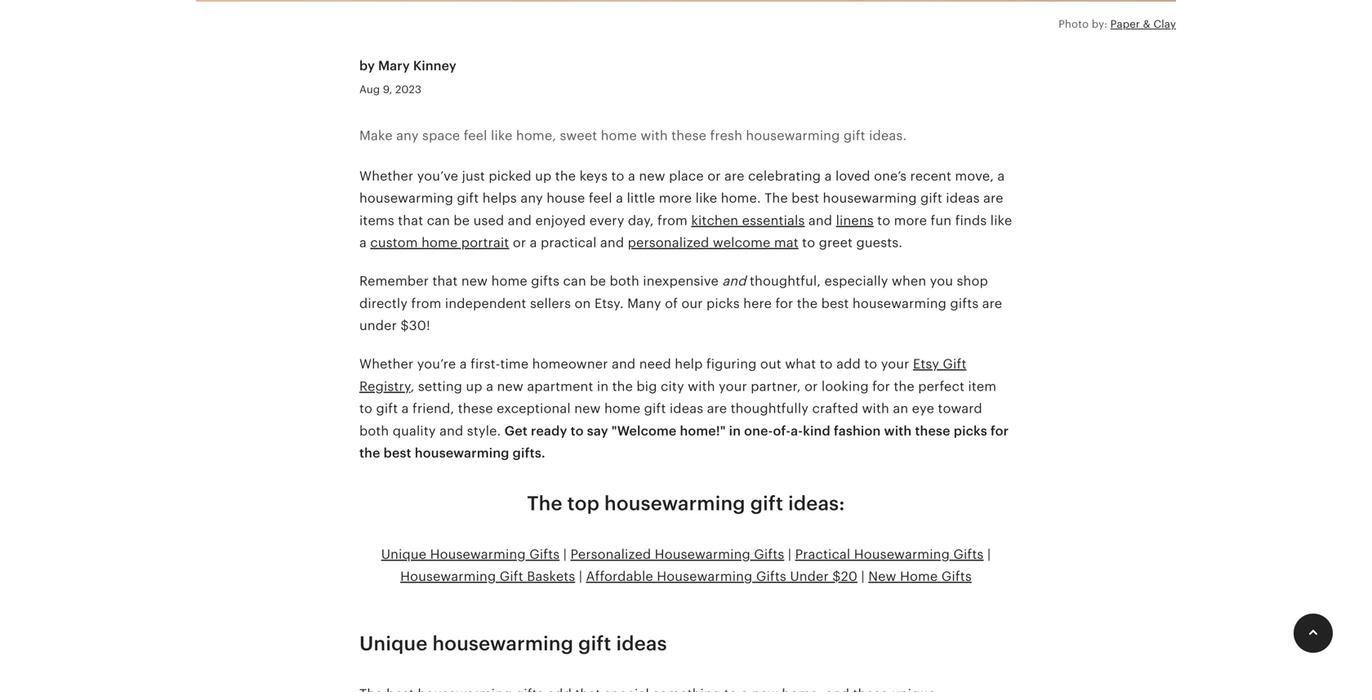 Task type: vqa. For each thing, say whether or not it's contained in the screenshot.
"Guides"
no



Task type: locate. For each thing, give the bounding box(es) containing it.
1 vertical spatial be
[[590, 274, 606, 289]]

get
[[505, 423, 528, 438]]

and up 'here'
[[723, 274, 746, 289]]

1 whether from the top
[[359, 169, 414, 183]]

0 horizontal spatial picks
[[707, 296, 740, 311]]

2 horizontal spatial for
[[991, 423, 1009, 438]]

2 horizontal spatial these
[[915, 423, 951, 438]]

1 vertical spatial from
[[411, 296, 442, 311]]

0 vertical spatial these
[[672, 128, 707, 143]]

1 vertical spatial whether
[[359, 357, 414, 372]]

1 horizontal spatial ideas
[[670, 401, 704, 416]]

or down what
[[805, 379, 818, 394]]

1 vertical spatial gift
[[500, 569, 524, 584]]

a left first-
[[460, 357, 467, 372]]

that down custom home portrait link at top
[[433, 274, 458, 289]]

like inside the to more fun finds like a
[[991, 213, 1013, 228]]

housewarming
[[746, 128, 840, 143], [359, 191, 454, 206], [823, 191, 917, 206], [853, 296, 947, 311], [415, 446, 510, 460], [605, 492, 746, 515], [433, 632, 574, 655]]

etsy gift registry link
[[359, 357, 967, 394]]

unique for unique housewarming gift ideas
[[359, 632, 428, 655]]

for for with
[[991, 423, 1009, 438]]

guests.
[[857, 235, 903, 250]]

to right the keys
[[612, 169, 625, 183]]

0 horizontal spatial like
[[491, 128, 513, 143]]

gift up perfect
[[943, 357, 967, 372]]

up
[[535, 169, 552, 183], [466, 379, 483, 394]]

gift left ideas.
[[844, 128, 866, 143]]

0 horizontal spatial that
[[398, 213, 423, 228]]

best inside thoughtful, especially when you shop directly from independent sellers on etsy. many of our picks here for the best housewarming gifts are under $30!
[[822, 296, 849, 311]]

1 vertical spatial can
[[563, 274, 587, 289]]

best inside get ready to say "welcome home!" in one-of-a-kind fashion with these picks for the best housewarming gifts.
[[384, 446, 412, 460]]

1 horizontal spatial can
[[563, 274, 587, 289]]

etsy.
[[595, 296, 624, 311]]

0 horizontal spatial these
[[458, 401, 493, 416]]

0 horizontal spatial can
[[427, 213, 450, 228]]

0 vertical spatial both
[[610, 274, 640, 289]]

1 horizontal spatial up
[[535, 169, 552, 183]]

2 vertical spatial ideas
[[616, 632, 667, 655]]

feel inside whether you've just picked up the keys to a new place or are celebrating a loved one's recent move, a housewarming gift helps any house feel a little more like home. the best housewarming gift ideas are items that can be used and enjoyed every day, from
[[589, 191, 613, 206]]

custom
[[370, 235, 418, 250]]

feel
[[464, 128, 487, 143], [589, 191, 613, 206]]

welcome
[[713, 235, 771, 250]]

1 vertical spatial for
[[873, 379, 891, 394]]

gift
[[943, 357, 967, 372], [500, 569, 524, 584]]

0 vertical spatial up
[[535, 169, 552, 183]]

whether inside whether you've just picked up the keys to a new place or are celebrating a loved one's recent move, a housewarming gift helps any house feel a little more like home. the best housewarming gift ideas are items that can be used and enjoyed every day, from
[[359, 169, 414, 183]]

home up "welcome on the left of the page
[[605, 401, 641, 416]]

the top housewarming gift ideas:
[[527, 492, 845, 515]]

to inside get ready to say "welcome home!" in one-of-a-kind fashion with these picks for the best housewarming gifts.
[[571, 423, 584, 438]]

ready
[[531, 423, 567, 438]]

for right looking
[[873, 379, 891, 394]]

0 vertical spatial best
[[792, 191, 820, 206]]

best down quality
[[384, 446, 412, 460]]

are up home!"
[[707, 401, 727, 416]]

2 vertical spatial for
[[991, 423, 1009, 438]]

0 vertical spatial feel
[[464, 128, 487, 143]]

are down the move,
[[984, 191, 1004, 206]]

the left big
[[612, 379, 633, 394]]

you
[[930, 274, 954, 289]]

friend,
[[413, 401, 455, 416]]

0 horizontal spatial gift
[[500, 569, 524, 584]]

like inside whether you've just picked up the keys to a new place or are celebrating a loved one's recent move, a housewarming gift helps any house feel a little more like home. the best housewarming gift ideas are items that can be used and enjoyed every day, from
[[696, 191, 718, 206]]

one-
[[744, 423, 773, 438]]

1 vertical spatial that
[[433, 274, 458, 289]]

1 vertical spatial in
[[729, 423, 741, 438]]

best down celebrating
[[792, 191, 820, 206]]

0 vertical spatial whether
[[359, 169, 414, 183]]

affordable housewarming gifts under $20 link
[[586, 569, 858, 584]]

2 vertical spatial or
[[805, 379, 818, 394]]

0 vertical spatial in
[[597, 379, 609, 394]]

1 vertical spatial feel
[[589, 191, 613, 206]]

your inside , setting up a new apartment in the big city with your partner, or looking for the perfect item to gift a friend, these exceptional new home gift ideas are thoughtfully crafted with an eye toward both quality and style.
[[719, 379, 747, 394]]

a down first-
[[486, 379, 494, 394]]

new home gifts link
[[869, 569, 972, 584]]

0 horizontal spatial your
[[719, 379, 747, 394]]

housewarming up personalized housewarming gifts link
[[605, 492, 746, 515]]

can up custom home portrait link at top
[[427, 213, 450, 228]]

1 horizontal spatial these
[[672, 128, 707, 143]]

1 vertical spatial gifts
[[951, 296, 979, 311]]

0 vertical spatial the
[[765, 191, 788, 206]]

to up guests.
[[878, 213, 891, 228]]

style.
[[467, 423, 501, 438]]

here
[[744, 296, 772, 311]]

make
[[359, 128, 393, 143]]

need
[[639, 357, 671, 372]]

with down an
[[884, 423, 912, 438]]

1 horizontal spatial be
[[590, 274, 606, 289]]

2 vertical spatial these
[[915, 423, 951, 438]]

and up greet
[[809, 213, 833, 228]]

gifts right 'home' at the right bottom
[[942, 569, 972, 584]]

1 vertical spatial picks
[[954, 423, 988, 438]]

or inside whether you've just picked up the keys to a new place or are celebrating a loved one's recent move, a housewarming gift helps any house feel a little more like home. the best housewarming gift ideas are items that can be used and enjoyed every day, from
[[708, 169, 721, 183]]

1 horizontal spatial or
[[708, 169, 721, 183]]

one's
[[874, 169, 907, 183]]

to
[[612, 169, 625, 183], [878, 213, 891, 228], [802, 235, 816, 250], [820, 357, 833, 372], [865, 357, 878, 372], [359, 401, 373, 416], [571, 423, 584, 438]]

home inside , setting up a new apartment in the big city with your partner, or looking for the perfect item to gift a friend, these exceptional new home gift ideas are thoughtfully crafted with an eye toward both quality and style.
[[605, 401, 641, 416]]

whether
[[359, 169, 414, 183], [359, 357, 414, 372]]

photo by: paper & clay
[[1059, 18, 1177, 30]]

more down place
[[659, 191, 692, 206]]

1 vertical spatial the
[[527, 492, 563, 515]]

up inside whether you've just picked up the keys to a new place or are celebrating a loved one's recent move, a housewarming gift helps any house feel a little more like home. the best housewarming gift ideas are items that can be used and enjoyed every day, from
[[535, 169, 552, 183]]

0 horizontal spatial up
[[466, 379, 483, 394]]

ideas down city
[[670, 401, 704, 416]]

affordable
[[586, 569, 653, 584]]

gifts down shop
[[951, 296, 979, 311]]

unique
[[381, 547, 427, 562], [359, 632, 428, 655]]

0 vertical spatial or
[[708, 169, 721, 183]]

to down registry
[[359, 401, 373, 416]]

housewarming inside thoughtful, especially when you shop directly from independent sellers on etsy. many of our picks here for the best housewarming gifts are under $30!
[[853, 296, 947, 311]]

0 vertical spatial from
[[658, 213, 688, 228]]

these left fresh
[[672, 128, 707, 143]]

0 vertical spatial more
[[659, 191, 692, 206]]

a-
[[791, 423, 803, 438]]

whether up registry
[[359, 357, 414, 372]]

1 horizontal spatial for
[[873, 379, 891, 394]]

2 vertical spatial best
[[384, 446, 412, 460]]

both up etsy.
[[610, 274, 640, 289]]

ideas inside whether you've just picked up the keys to a new place or are celebrating a loved one's recent move, a housewarming gift helps any house feel a little more like home. the best housewarming gift ideas are items that can be used and enjoyed every day, from
[[946, 191, 980, 206]]

1 horizontal spatial like
[[696, 191, 718, 206]]

1 horizontal spatial in
[[729, 423, 741, 438]]

the left top
[[527, 492, 563, 515]]

0 vertical spatial any
[[396, 128, 419, 143]]

that up custom
[[398, 213, 423, 228]]

0 vertical spatial that
[[398, 213, 423, 228]]

to left say
[[571, 423, 584, 438]]

more left fun
[[894, 213, 927, 228]]

gift left ideas:
[[751, 492, 784, 515]]

with up little
[[641, 128, 668, 143]]

new
[[639, 169, 666, 183], [461, 274, 488, 289], [497, 379, 524, 394], [575, 401, 601, 416]]

kinney
[[413, 58, 457, 73]]

whether for whether you've just picked up the keys to a new place or are celebrating a loved one's recent move, a housewarming gift helps any house feel a little more like home. the best housewarming gift ideas are items that can be used and enjoyed every day, from
[[359, 169, 414, 183]]

for inside , setting up a new apartment in the big city with your partner, or looking for the perfect item to gift a friend, these exceptional new home gift ideas are thoughtfully crafted with an eye toward both quality and style.
[[873, 379, 891, 394]]

0 vertical spatial picks
[[707, 296, 740, 311]]

0 horizontal spatial or
[[513, 235, 526, 250]]

housewarming down personalized housewarming gifts link
[[657, 569, 753, 584]]

these up style.
[[458, 401, 493, 416]]

and down friend,
[[440, 423, 464, 438]]

9,
[[383, 83, 393, 96]]

whether you've just picked up the keys to a new place or are celebrating a loved one's recent move, a housewarming gift helps any house feel a little more like home. the best housewarming gift ideas are items that can be used and enjoyed every day, from
[[359, 169, 1005, 228]]

0 horizontal spatial from
[[411, 296, 442, 311]]

1 horizontal spatial gift
[[943, 357, 967, 372]]

ideas down affordable
[[616, 632, 667, 655]]

gifts left under
[[756, 569, 787, 584]]

more inside whether you've just picked up the keys to a new place or are celebrating a loved one's recent move, a housewarming gift helps any house feel a little more like home. the best housewarming gift ideas are items that can be used and enjoyed every day, from
[[659, 191, 692, 206]]

up down first-
[[466, 379, 483, 394]]

can up on
[[563, 274, 587, 289]]

0 horizontal spatial for
[[776, 296, 794, 311]]

top
[[567, 492, 600, 515]]

your
[[881, 357, 910, 372], [719, 379, 747, 394]]

best down especially
[[822, 296, 849, 311]]

the up house
[[555, 169, 576, 183]]

with inside get ready to say "welcome home!" in one-of-a-kind fashion with these picks for the best housewarming gifts.
[[884, 423, 912, 438]]

exceptional
[[497, 401, 571, 416]]

2 whether from the top
[[359, 357, 414, 372]]

in inside , setting up a new apartment in the big city with your partner, or looking for the perfect item to gift a friend, these exceptional new home gift ideas are thoughtfully crafted with an eye toward both quality and style.
[[597, 379, 609, 394]]

housewarming down the unique housewarming gifts link
[[400, 569, 496, 584]]

0 vertical spatial your
[[881, 357, 910, 372]]

any right make
[[396, 128, 419, 143]]

0 horizontal spatial in
[[597, 379, 609, 394]]

be up etsy.
[[590, 274, 606, 289]]

both
[[610, 274, 640, 289], [359, 423, 389, 438]]

2 horizontal spatial best
[[822, 296, 849, 311]]

1 horizontal spatial feel
[[589, 191, 613, 206]]

to right mat
[[802, 235, 816, 250]]

2 horizontal spatial ideas
[[946, 191, 980, 206]]

kitchen essentials and linens
[[692, 213, 874, 228]]

first-
[[471, 357, 500, 372]]

new up little
[[639, 169, 666, 183]]

1 vertical spatial ideas
[[670, 401, 704, 416]]

more inside the to more fun finds like a
[[894, 213, 927, 228]]

gift left baskets
[[500, 569, 524, 584]]

in inside get ready to say "welcome home!" in one-of-a-kind fashion with these picks for the best housewarming gifts.
[[729, 423, 741, 438]]

1 vertical spatial or
[[513, 235, 526, 250]]

a down enjoyed
[[530, 235, 537, 250]]

0 horizontal spatial be
[[454, 213, 470, 228]]

the down registry
[[359, 446, 380, 460]]

whether for whether you're a first-time homeowner and need help figuring out what to add to your
[[359, 357, 414, 372]]

1 vertical spatial any
[[521, 191, 543, 206]]

0 vertical spatial be
[[454, 213, 470, 228]]

housewarming up 'home' at the right bottom
[[854, 547, 950, 562]]

1 vertical spatial unique
[[359, 632, 428, 655]]

these
[[672, 128, 707, 143], [458, 401, 493, 416], [915, 423, 951, 438]]

best
[[792, 191, 820, 206], [822, 296, 849, 311], [384, 446, 412, 460]]

the up "essentials"
[[765, 191, 788, 206]]

home right sweet
[[601, 128, 637, 143]]

0 horizontal spatial best
[[384, 446, 412, 460]]

|
[[563, 547, 567, 562], [788, 547, 792, 562], [988, 547, 991, 562], [579, 569, 583, 584], [861, 569, 865, 584]]

picks down 'toward'
[[954, 423, 988, 438]]

2 horizontal spatial like
[[991, 213, 1013, 228]]

housewarming down style.
[[415, 446, 510, 460]]

2 horizontal spatial or
[[805, 379, 818, 394]]

housewarming gift baskets link
[[400, 569, 575, 584]]

like for to
[[991, 213, 1013, 228]]

items
[[359, 213, 395, 228]]

0 horizontal spatial more
[[659, 191, 692, 206]]

home right custom
[[422, 235, 458, 250]]

under
[[359, 318, 397, 333]]

1 vertical spatial up
[[466, 379, 483, 394]]

0 vertical spatial unique
[[381, 547, 427, 562]]

1 vertical spatial both
[[359, 423, 389, 438]]

get ready to say "welcome home!" in one-of-a-kind fashion with these picks for the best housewarming gifts.
[[359, 423, 1009, 460]]

with left an
[[862, 401, 890, 416]]

and inside , setting up a new apartment in the big city with your partner, or looking for the perfect item to gift a friend, these exceptional new home gift ideas are thoughtfully crafted with an eye toward both quality and style.
[[440, 423, 464, 438]]

1 vertical spatial these
[[458, 401, 493, 416]]

0 horizontal spatial ideas
[[616, 632, 667, 655]]

whether down make
[[359, 169, 414, 183]]

home up 'independent' at the left top of page
[[491, 274, 528, 289]]

ideas up finds
[[946, 191, 980, 206]]

to more fun finds like a
[[359, 213, 1013, 250]]

home,
[[516, 128, 556, 143]]

your left etsy
[[881, 357, 910, 372]]

picks inside thoughtful, especially when you shop directly from independent sellers on etsy. many of our picks here for the best housewarming gifts are under $30!
[[707, 296, 740, 311]]

and down "helps" at top
[[508, 213, 532, 228]]

to inside , setting up a new apartment in the big city with your partner, or looking for the perfect item to gift a friend, these exceptional new home gift ideas are thoughtfully crafted with an eye toward both quality and style.
[[359, 401, 373, 416]]

are down shop
[[983, 296, 1003, 311]]

1 horizontal spatial any
[[521, 191, 543, 206]]

1 horizontal spatial the
[[765, 191, 788, 206]]

kitchen essentials link
[[692, 213, 805, 228]]

recent
[[911, 169, 952, 183]]

baskets
[[527, 569, 575, 584]]

best housewarming gift ideas: an image showing numerous modern handmade ceramic flower vases in muted colors from etsy image
[[196, 0, 1177, 12]]

help
[[675, 357, 703, 372]]

1 horizontal spatial from
[[658, 213, 688, 228]]

quality
[[393, 423, 436, 438]]

picks right our
[[707, 296, 740, 311]]

0 vertical spatial like
[[491, 128, 513, 143]]

1 horizontal spatial more
[[894, 213, 927, 228]]

or inside , setting up a new apartment in the big city with your partner, or looking for the perfect item to gift a friend, these exceptional new home gift ideas are thoughtfully crafted with an eye toward both quality and style.
[[805, 379, 818, 394]]

1 horizontal spatial best
[[792, 191, 820, 206]]

used
[[474, 213, 504, 228]]

2023
[[395, 83, 422, 96]]

toward
[[938, 401, 983, 416]]

and left "need"
[[612, 357, 636, 372]]

remember
[[359, 274, 429, 289]]

0 vertical spatial for
[[776, 296, 794, 311]]

1 horizontal spatial both
[[610, 274, 640, 289]]

feel up every
[[589, 191, 613, 206]]

can inside whether you've just picked up the keys to a new place or are celebrating a loved one's recent move, a housewarming gift helps any house feel a little more like home. the best housewarming gift ideas are items that can be used and enjoyed every day, from
[[427, 213, 450, 228]]

like left home,
[[491, 128, 513, 143]]

, setting up a new apartment in the big city with your partner, or looking for the perfect item to gift a friend, these exceptional new home gift ideas are thoughtfully crafted with an eye toward both quality and style.
[[359, 379, 997, 438]]

1 vertical spatial more
[[894, 213, 927, 228]]

figuring
[[707, 357, 757, 372]]

0 vertical spatial ideas
[[946, 191, 980, 206]]

personalized
[[628, 235, 710, 250]]

you're
[[417, 357, 456, 372]]

gift inside etsy gift registry
[[943, 357, 967, 372]]

photo
[[1059, 18, 1089, 30]]

1 horizontal spatial picks
[[954, 423, 988, 438]]

like
[[491, 128, 513, 143], [696, 191, 718, 206], [991, 213, 1013, 228]]

0 vertical spatial can
[[427, 213, 450, 228]]

mary
[[378, 58, 410, 73]]

0 horizontal spatial both
[[359, 423, 389, 438]]

ideas
[[946, 191, 980, 206], [670, 401, 704, 416], [616, 632, 667, 655]]

big
[[637, 379, 657, 394]]

from
[[658, 213, 688, 228], [411, 296, 442, 311]]

2 vertical spatial like
[[991, 213, 1013, 228]]

for down 'thoughtful,'
[[776, 296, 794, 311]]

like for make
[[491, 128, 513, 143]]

0 vertical spatial gifts
[[531, 274, 560, 289]]

1 vertical spatial like
[[696, 191, 718, 206]]

0 vertical spatial gift
[[943, 357, 967, 372]]

are up home.
[[725, 169, 745, 183]]

say
[[587, 423, 609, 438]]

city
[[661, 379, 684, 394]]

gift down affordable
[[579, 632, 612, 655]]

like right finds
[[991, 213, 1013, 228]]

both left quality
[[359, 423, 389, 438]]

0 horizontal spatial feel
[[464, 128, 487, 143]]

unique inside "unique housewarming gifts | personalized housewarming gifts | practical housewarming gifts | housewarming gift baskets | affordable housewarming gifts under $20 | new home gifts"
[[381, 547, 427, 562]]

up up house
[[535, 169, 552, 183]]

from up personalized
[[658, 213, 688, 228]]

picks inside get ready to say "welcome home!" in one-of-a-kind fashion with these picks for the best housewarming gifts.
[[954, 423, 988, 438]]

personalized housewarming gifts link
[[571, 547, 785, 562]]

1 vertical spatial your
[[719, 379, 747, 394]]

for inside get ready to say "welcome home!" in one-of-a-kind fashion with these picks for the best housewarming gifts.
[[991, 423, 1009, 438]]

1 horizontal spatial gifts
[[951, 296, 979, 311]]

for down item
[[991, 423, 1009, 438]]

that
[[398, 213, 423, 228], [433, 274, 458, 289]]

any down picked
[[521, 191, 543, 206]]

a up little
[[628, 169, 636, 183]]

1 vertical spatial best
[[822, 296, 849, 311]]

on
[[575, 296, 591, 311]]

these down eye
[[915, 423, 951, 438]]



Task type: describe. For each thing, give the bounding box(es) containing it.
housewarming up celebrating
[[746, 128, 840, 143]]

new up 'independent' at the left top of page
[[461, 274, 488, 289]]

home.
[[721, 191, 761, 206]]

what
[[785, 357, 816, 372]]

with down help
[[688, 379, 715, 394]]

by mary kinney
[[359, 58, 457, 73]]

gifts up affordable housewarming gifts under $20 link
[[754, 547, 785, 562]]

whether you're a first-time homeowner and need help figuring out what to add to your
[[359, 357, 913, 372]]

practical
[[795, 547, 851, 562]]

1 horizontal spatial that
[[433, 274, 458, 289]]

gifts.
[[513, 446, 546, 460]]

the inside whether you've just picked up the keys to a new place or are celebrating a loved one's recent move, a housewarming gift helps any house feel a little more like home. the best housewarming gift ideas are items that can be used and enjoyed every day, from
[[765, 191, 788, 206]]

are inside , setting up a new apartment in the big city with your partner, or looking for the perfect item to gift a friend, these exceptional new home gift ideas are thoughtfully crafted with an eye toward both quality and style.
[[707, 401, 727, 416]]

partner,
[[751, 379, 801, 394]]

keys
[[580, 169, 608, 183]]

ideas.
[[869, 128, 907, 143]]

gifts up baskets
[[530, 547, 560, 562]]

homeowner
[[532, 357, 608, 372]]

best inside whether you've just picked up the keys to a new place or are celebrating a loved one's recent move, a housewarming gift helps any house feel a little more like home. the best housewarming gift ideas are items that can be used and enjoyed every day, from
[[792, 191, 820, 206]]

these inside , setting up a new apartment in the big city with your partner, or looking for the perfect item to gift a friend, these exceptional new home gift ideas are thoughtfully crafted with an eye toward both quality and style.
[[458, 401, 493, 416]]

to right add
[[865, 357, 878, 372]]

inexpensive
[[643, 274, 719, 289]]

and down every
[[600, 235, 624, 250]]

etsy
[[913, 357, 940, 372]]

item
[[968, 379, 997, 394]]

0 horizontal spatial gifts
[[531, 274, 560, 289]]

thoughtful,
[[750, 274, 821, 289]]

in for home!"
[[729, 423, 741, 438]]

practical
[[541, 235, 597, 250]]

linens
[[836, 213, 874, 228]]

linens link
[[836, 213, 874, 228]]

setting
[[418, 379, 463, 394]]

any inside whether you've just picked up the keys to a new place or are celebrating a loved one's recent move, a housewarming gift helps any house feel a little more like home. the best housewarming gift ideas are items that can be used and enjoyed every day, from
[[521, 191, 543, 206]]

many
[[628, 296, 662, 311]]

for inside thoughtful, especially when you shop directly from independent sellers on etsy. many of our picks here for the best housewarming gifts are under $30!
[[776, 296, 794, 311]]

be inside whether you've just picked up the keys to a new place or are celebrating a loved one's recent move, a housewarming gift helps any house feel a little more like home. the best housewarming gift ideas are items that can be used and enjoyed every day, from
[[454, 213, 470, 228]]

place
[[669, 169, 704, 183]]

greet
[[819, 235, 853, 250]]

&
[[1143, 18, 1151, 30]]

practical housewarming gifts link
[[795, 547, 984, 562]]

an
[[893, 401, 909, 416]]

picks for for
[[954, 423, 988, 438]]

when
[[892, 274, 927, 289]]

out
[[761, 357, 782, 372]]

new down time
[[497, 379, 524, 394]]

apartment
[[527, 379, 594, 394]]

gift down registry
[[376, 401, 398, 416]]

from inside thoughtful, especially when you shop directly from independent sellers on etsy. many of our picks here for the best housewarming gifts are under $30!
[[411, 296, 442, 311]]

looking
[[822, 379, 869, 394]]

add
[[837, 357, 861, 372]]

kind
[[803, 423, 831, 438]]

kitchen
[[692, 213, 739, 228]]

up inside , setting up a new apartment in the big city with your partner, or looking for the perfect item to gift a friend, these exceptional new home gift ideas are thoughtfully crafted with an eye toward both quality and style.
[[466, 379, 483, 394]]

ideas inside , setting up a new apartment in the big city with your partner, or looking for the perfect item to gift a friend, these exceptional new home gift ideas are thoughtfully crafted with an eye toward both quality and style.
[[670, 401, 704, 416]]

to left add
[[820, 357, 833, 372]]

housewarming up the housewarming gift baskets link
[[430, 547, 526, 562]]

in for apartment
[[597, 379, 609, 394]]

a inside the to more fun finds like a
[[359, 235, 367, 250]]

these inside get ready to say "welcome home!" in one-of-a-kind fashion with these picks for the best housewarming gifts.
[[915, 423, 951, 438]]

both inside , setting up a new apartment in the big city with your partner, or looking for the perfect item to gift a friend, these exceptional new home gift ideas are thoughtfully crafted with an eye toward both quality and style.
[[359, 423, 389, 438]]

housewarming up items
[[359, 191, 454, 206]]

directly
[[359, 296, 408, 311]]

a right the move,
[[998, 169, 1005, 183]]

from inside whether you've just picked up the keys to a new place or are celebrating a loved one's recent move, a housewarming gift helps any house feel a little more like home. the best housewarming gift ideas are items that can be used and enjoyed every day, from
[[658, 213, 688, 228]]

crafted
[[813, 401, 859, 416]]

a left loved
[[825, 169, 832, 183]]

unique housewarming gifts link
[[381, 547, 560, 562]]

picks for here
[[707, 296, 740, 311]]

aug
[[359, 83, 380, 96]]

the inside get ready to say "welcome home!" in one-of-a-kind fashion with these picks for the best housewarming gifts.
[[359, 446, 380, 460]]

to inside whether you've just picked up the keys to a new place or are celebrating a loved one's recent move, a housewarming gift helps any house feel a little more like home. the best housewarming gift ideas are items that can be used and enjoyed every day, from
[[612, 169, 625, 183]]

1 horizontal spatial your
[[881, 357, 910, 372]]

finds
[[956, 213, 987, 228]]

gift down recent
[[921, 191, 943, 206]]

etsy gift registry
[[359, 357, 967, 394]]

space
[[422, 128, 460, 143]]

to inside the to more fun finds like a
[[878, 213, 891, 228]]

that inside whether you've just picked up the keys to a new place or are celebrating a loved one's recent move, a housewarming gift helps any house feel a little more like home. the best housewarming gift ideas are items that can be used and enjoyed every day, from
[[398, 213, 423, 228]]

sellers
[[530, 296, 571, 311]]

clay
[[1154, 18, 1177, 30]]

especially
[[825, 274, 889, 289]]

new up say
[[575, 401, 601, 416]]

are inside thoughtful, especially when you shop directly from independent sellers on etsy. many of our picks here for the best housewarming gifts are under $30!
[[983, 296, 1003, 311]]

move,
[[955, 169, 994, 183]]

0 horizontal spatial the
[[527, 492, 563, 515]]

eye
[[912, 401, 935, 416]]

every
[[590, 213, 625, 228]]

gift down just
[[457, 191, 479, 206]]

housewarming up linens link
[[823, 191, 917, 206]]

ideas:
[[788, 492, 845, 515]]

fashion
[[834, 423, 881, 438]]

new
[[869, 569, 897, 584]]

personalized
[[571, 547, 651, 562]]

the inside thoughtful, especially when you shop directly from independent sellers on etsy. many of our picks here for the best housewarming gifts are under $30!
[[797, 296, 818, 311]]

$20
[[833, 569, 858, 584]]

sweet
[[560, 128, 597, 143]]

essentials
[[742, 213, 805, 228]]

shop
[[957, 274, 988, 289]]

our
[[682, 296, 703, 311]]

the inside whether you've just picked up the keys to a new place or are celebrating a loved one's recent move, a housewarming gift helps any house feel a little more like home. the best housewarming gift ideas are items that can be used and enjoyed every day, from
[[555, 169, 576, 183]]

0 horizontal spatial any
[[396, 128, 419, 143]]

little
[[627, 191, 656, 206]]

mat
[[774, 235, 799, 250]]

the up an
[[894, 379, 915, 394]]

of
[[665, 296, 678, 311]]

under
[[790, 569, 829, 584]]

remember that new home gifts can be both inexpensive and
[[359, 274, 746, 289]]

new inside whether you've just picked up the keys to a new place or are celebrating a loved one's recent move, a housewarming gift helps any house feel a little more like home. the best housewarming gift ideas are items that can be used and enjoyed every day, from
[[639, 169, 666, 183]]

loved
[[836, 169, 871, 183]]

housewarming down the housewarming gift baskets link
[[433, 632, 574, 655]]

thoughtful, especially when you shop directly from independent sellers on etsy. many of our picks here for the best housewarming gifts are under $30!
[[359, 274, 1003, 333]]

for for partner,
[[873, 379, 891, 394]]

a up quality
[[402, 401, 409, 416]]

thoughtfully
[[731, 401, 809, 416]]

make any space feel like home, sweet home with these fresh housewarming gift ideas.
[[359, 128, 907, 143]]

housewarming inside get ready to say "welcome home!" in one-of-a-kind fashion with these picks for the best housewarming gifts.
[[415, 446, 510, 460]]

just
[[462, 169, 485, 183]]

housewarming up affordable housewarming gifts under $20 link
[[655, 547, 751, 562]]

gifts up the new home gifts link
[[954, 547, 984, 562]]

a left little
[[616, 191, 623, 206]]

registry
[[359, 379, 411, 394]]

unique for unique housewarming gifts | personalized housewarming gifts | practical housewarming gifts | housewarming gift baskets | affordable housewarming gifts under $20 | new home gifts
[[381, 547, 427, 562]]

and inside whether you've just picked up the keys to a new place or are celebrating a loved one's recent move, a housewarming gift helps any house feel a little more like home. the best housewarming gift ideas are items that can be used and enjoyed every day, from
[[508, 213, 532, 228]]

custom home portrait link
[[370, 235, 509, 250]]

gifts inside thoughtful, especially when you shop directly from independent sellers on etsy. many of our picks here for the best housewarming gifts are under $30!
[[951, 296, 979, 311]]

you've
[[417, 169, 459, 183]]

gift down big
[[644, 401, 666, 416]]

$30!
[[401, 318, 431, 333]]

enjoyed
[[536, 213, 586, 228]]

gift inside "unique housewarming gifts | personalized housewarming gifts | practical housewarming gifts | housewarming gift baskets | affordable housewarming gifts under $20 | new home gifts"
[[500, 569, 524, 584]]

fun
[[931, 213, 952, 228]]

unique housewarming gift ideas
[[359, 632, 667, 655]]



